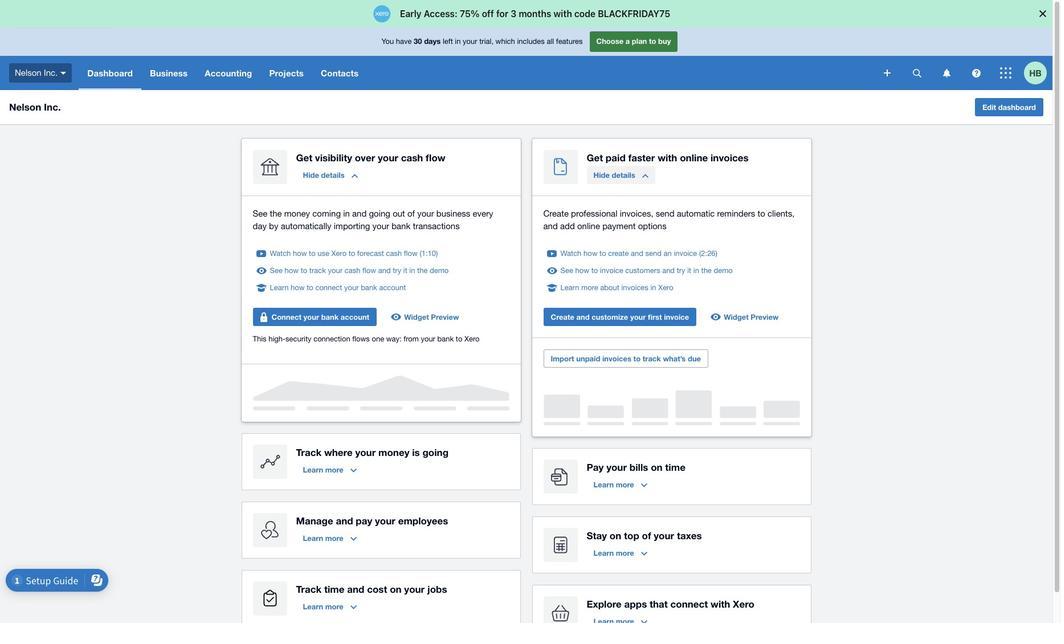 Task type: vqa. For each thing, say whether or not it's contained in the screenshot.
connect associated with with
yes



Task type: locate. For each thing, give the bounding box(es) containing it.
try
[[393, 266, 401, 275], [677, 266, 685, 275]]

your
[[463, 37, 477, 46], [378, 152, 398, 164], [417, 209, 434, 218], [373, 221, 389, 231], [328, 266, 343, 275], [344, 283, 359, 292], [304, 312, 319, 321], [630, 312, 646, 321], [421, 335, 435, 343], [355, 446, 376, 458], [607, 461, 627, 473], [375, 515, 396, 527], [654, 530, 674, 541], [404, 583, 425, 595]]

on
[[651, 461, 663, 473], [610, 530, 621, 541], [390, 583, 402, 595]]

0 vertical spatial nelson inc.
[[15, 68, 58, 77]]

2 preview from the left
[[751, 312, 779, 321]]

more down top
[[616, 548, 634, 557]]

money left "is"
[[378, 446, 410, 458]]

0 horizontal spatial demo
[[430, 266, 449, 275]]

details down visibility
[[321, 170, 345, 180]]

1 horizontal spatial get
[[587, 152, 603, 164]]

0 vertical spatial on
[[651, 461, 663, 473]]

of right out
[[408, 209, 415, 218]]

connect for with
[[671, 598, 708, 610]]

and down an
[[662, 266, 675, 275]]

0 horizontal spatial money
[[284, 209, 310, 218]]

2 vertical spatial flow
[[363, 266, 376, 275]]

explore apps that connect with xero
[[587, 598, 755, 610]]

2 widget preview button from the left
[[706, 308, 786, 326]]

flows
[[352, 335, 370, 343]]

0 vertical spatial create
[[543, 209, 569, 218]]

more down pay your bills on time
[[616, 480, 634, 489]]

to up "connect your bank account" 'button'
[[307, 283, 313, 292]]

connect your bank account button
[[253, 308, 377, 326]]

bank
[[392, 221, 411, 231], [361, 283, 377, 292], [321, 312, 339, 321], [438, 335, 454, 343]]

and left add
[[543, 221, 558, 231]]

create
[[543, 209, 569, 218], [551, 312, 575, 321]]

of right top
[[642, 530, 651, 541]]

your left first
[[630, 312, 646, 321]]

0 vertical spatial nelson
[[15, 68, 41, 77]]

1 horizontal spatial account
[[379, 283, 406, 292]]

it right customers
[[688, 266, 692, 275]]

your right where at the bottom left of the page
[[355, 446, 376, 458]]

professional
[[571, 209, 618, 218]]

learn more button
[[296, 461, 364, 479], [587, 475, 654, 494], [296, 529, 364, 547], [587, 544, 654, 562], [296, 597, 364, 616]]

0 horizontal spatial preview
[[431, 312, 459, 321]]

your inside you have 30 days left in your trial, which includes all features
[[463, 37, 477, 46]]

widget
[[404, 312, 429, 321], [724, 312, 749, 321]]

1 hide from the left
[[303, 170, 319, 180]]

send inside create professional invoices, send automatic reminders to clients, and add online payment options
[[656, 209, 675, 218]]

see down add
[[561, 266, 573, 275]]

nelson inc.
[[15, 68, 58, 77], [9, 101, 61, 113]]

get paid faster with online invoices
[[587, 152, 749, 164]]

banner containing hb
[[0, 27, 1053, 90]]

visibility
[[315, 152, 352, 164]]

0 horizontal spatial hide details button
[[296, 166, 365, 184]]

0 horizontal spatial track
[[309, 266, 326, 275]]

2 widget preview from the left
[[724, 312, 779, 321]]

cash right over
[[401, 152, 423, 164]]

hide details down paid
[[594, 170, 635, 180]]

svg image
[[1000, 67, 1012, 79], [913, 69, 921, 77], [943, 69, 950, 77], [972, 69, 981, 77]]

create up add
[[543, 209, 569, 218]]

0 horizontal spatial widget
[[404, 312, 429, 321]]

learn more down pay
[[594, 480, 634, 489]]

0 vertical spatial connect
[[315, 283, 342, 292]]

going
[[369, 209, 390, 218], [423, 446, 449, 458]]

1 horizontal spatial of
[[642, 530, 651, 541]]

more down manage
[[325, 534, 344, 543]]

0 horizontal spatial connect
[[315, 283, 342, 292]]

1 horizontal spatial it
[[688, 266, 692, 275]]

0 vertical spatial account
[[379, 283, 406, 292]]

days
[[424, 37, 441, 46]]

create inside create and customize your first invoice button
[[551, 312, 575, 321]]

nelson inc. button
[[0, 56, 79, 90]]

get for get paid faster with online invoices
[[587, 152, 603, 164]]

learn right track money icon
[[303, 465, 323, 474]]

connect for your
[[315, 283, 342, 292]]

(2:26)
[[699, 249, 718, 258]]

bank up the connection
[[321, 312, 339, 321]]

learn more
[[303, 465, 344, 474], [594, 480, 634, 489], [303, 534, 344, 543], [594, 548, 634, 557], [303, 602, 344, 611]]

your inside 'button'
[[304, 312, 319, 321]]

high-
[[269, 335, 286, 343]]

invoice right an
[[674, 249, 697, 258]]

dashboard link
[[79, 56, 141, 90]]

hide down paid
[[594, 170, 610, 180]]

0 horizontal spatial see
[[253, 209, 268, 218]]

1 vertical spatial online
[[577, 221, 600, 231]]

0 horizontal spatial going
[[369, 209, 390, 218]]

edit
[[983, 103, 996, 112]]

see for get visibility over your cash flow
[[270, 266, 283, 275]]

learn how to connect your bank account
[[270, 283, 406, 292]]

import
[[551, 354, 574, 363]]

1 vertical spatial going
[[423, 446, 449, 458]]

track left what's
[[643, 354, 661, 363]]

invoice right first
[[664, 312, 689, 321]]

learn more button down manage
[[296, 529, 364, 547]]

1 details from the left
[[321, 170, 345, 180]]

0 vertical spatial money
[[284, 209, 310, 218]]

1 horizontal spatial online
[[680, 152, 708, 164]]

your right connect
[[304, 312, 319, 321]]

1 horizontal spatial going
[[423, 446, 449, 458]]

cost
[[367, 583, 387, 595]]

track inside button
[[643, 354, 661, 363]]

navigation inside banner
[[79, 56, 876, 90]]

see the money coming in and going out of your business every day by automatically importing your bank transactions
[[253, 209, 493, 231]]

bills icon image
[[543, 459, 578, 494]]

learn right projects icon at the left bottom
[[303, 602, 323, 611]]

0 vertical spatial with
[[658, 152, 677, 164]]

time right bills
[[665, 461, 686, 473]]

online inside create professional invoices, send automatic reminders to clients, and add online payment options
[[577, 221, 600, 231]]

learn more down where at the bottom left of the page
[[303, 465, 344, 474]]

learn more button down top
[[587, 544, 654, 562]]

flow inside see how to track your cash flow and try it in the demo link
[[363, 266, 376, 275]]

2 hide from the left
[[594, 170, 610, 180]]

account inside "connect your bank account" 'button'
[[341, 312, 369, 321]]

stay on top of your taxes
[[587, 530, 702, 541]]

learn more for on
[[594, 548, 634, 557]]

learn up connect
[[270, 283, 289, 292]]

0 horizontal spatial details
[[321, 170, 345, 180]]

is
[[412, 446, 420, 458]]

get for get visibility over your cash flow
[[296, 152, 312, 164]]

track
[[309, 266, 326, 275], [643, 354, 661, 363]]

1 vertical spatial track
[[643, 354, 661, 363]]

2 watch from the left
[[561, 249, 582, 258]]

1 widget preview from the left
[[404, 312, 459, 321]]

2 vertical spatial invoice
[[664, 312, 689, 321]]

cash down 'watch how to use xero to forecast cash flow (1:10)' link at the left
[[345, 266, 360, 275]]

watch down add
[[561, 249, 582, 258]]

your up learn how to connect your bank account
[[328, 266, 343, 275]]

more left "about"
[[581, 283, 598, 292]]

invoices preview bar graph image
[[543, 390, 800, 425]]

connect right the 'that' in the right of the page
[[671, 598, 708, 610]]

1 widget preview button from the left
[[386, 308, 466, 326]]

bank down see how to track your cash flow and try it in the demo link
[[361, 283, 377, 292]]

0 vertical spatial track
[[309, 266, 326, 275]]

create and customize your first invoice button
[[543, 308, 697, 326]]

1 preview from the left
[[431, 312, 459, 321]]

1 vertical spatial create
[[551, 312, 575, 321]]

in
[[455, 37, 461, 46], [343, 209, 350, 218], [409, 266, 415, 275], [694, 266, 699, 275], [651, 283, 656, 292]]

create for create professional invoices, send automatic reminders to clients, and add online payment options
[[543, 209, 569, 218]]

1 horizontal spatial widget preview button
[[706, 308, 786, 326]]

demo down (1:10)
[[430, 266, 449, 275]]

more for stay on top of your taxes
[[616, 548, 634, 557]]

learn more button down where at the bottom left of the page
[[296, 461, 364, 479]]

0 horizontal spatial with
[[658, 152, 677, 164]]

invoice inside button
[[664, 312, 689, 321]]

bills
[[630, 461, 648, 473]]

connect your bank account
[[272, 312, 369, 321]]

on right bills
[[651, 461, 663, 473]]

1 horizontal spatial on
[[610, 530, 621, 541]]

2 vertical spatial on
[[390, 583, 402, 595]]

1 widget from the left
[[404, 312, 429, 321]]

0 horizontal spatial hide
[[303, 170, 319, 180]]

navigation
[[79, 56, 876, 90]]

0 horizontal spatial widget preview button
[[386, 308, 466, 326]]

0 vertical spatial inc.
[[44, 68, 58, 77]]

1 horizontal spatial hide
[[594, 170, 610, 180]]

1 vertical spatial flow
[[404, 249, 418, 258]]

2 get from the left
[[587, 152, 603, 164]]

learn down pay
[[594, 480, 614, 489]]

1 horizontal spatial widget
[[724, 312, 749, 321]]

details down paid
[[612, 170, 635, 180]]

way:
[[386, 335, 402, 343]]

1 horizontal spatial track
[[643, 354, 661, 363]]

get left paid
[[587, 152, 603, 164]]

more
[[581, 283, 598, 292], [325, 465, 344, 474], [616, 480, 634, 489], [325, 534, 344, 543], [616, 548, 634, 557], [325, 602, 344, 611]]

0 horizontal spatial the
[[270, 209, 282, 218]]

widget for time
[[724, 312, 749, 321]]

0 horizontal spatial online
[[577, 221, 600, 231]]

going right "is"
[[423, 446, 449, 458]]

cash right forecast in the top left of the page
[[386, 249, 402, 258]]

navigation containing dashboard
[[79, 56, 876, 90]]

details
[[321, 170, 345, 180], [612, 170, 635, 180]]

invoices right unpaid
[[602, 354, 632, 363]]

learn for manage and pay your employees
[[303, 534, 323, 543]]

track left where at the bottom left of the page
[[296, 446, 322, 458]]

flow inside 'watch how to use xero to forecast cash flow (1:10)' link
[[404, 249, 418, 258]]

your left taxes
[[654, 530, 674, 541]]

you have 30 days left in your trial, which includes all features
[[382, 37, 583, 46]]

1 horizontal spatial hide details button
[[587, 166, 655, 184]]

over
[[355, 152, 375, 164]]

with
[[658, 152, 677, 164], [711, 598, 730, 610]]

send left an
[[646, 249, 662, 258]]

1 horizontal spatial connect
[[671, 598, 708, 610]]

1 horizontal spatial widget preview
[[724, 312, 779, 321]]

account up flows
[[341, 312, 369, 321]]

2 details from the left
[[612, 170, 635, 180]]

create professional invoices, send automatic reminders to clients, and add online payment options
[[543, 209, 795, 231]]

due
[[688, 354, 701, 363]]

1 vertical spatial nelson inc.
[[9, 101, 61, 113]]

online down professional
[[577, 221, 600, 231]]

2 horizontal spatial see
[[561, 266, 573, 275]]

and
[[352, 209, 367, 218], [543, 221, 558, 231], [631, 249, 643, 258], [378, 266, 391, 275], [662, 266, 675, 275], [577, 312, 590, 321], [336, 515, 353, 527], [347, 583, 364, 595]]

watch
[[270, 249, 291, 258], [561, 249, 582, 258]]

0 horizontal spatial flow
[[363, 266, 376, 275]]

track down the use at the left top of page
[[309, 266, 326, 275]]

details for first hide details button from right
[[612, 170, 635, 180]]

2 horizontal spatial on
[[651, 461, 663, 473]]

invoice up "about"
[[600, 266, 623, 275]]

2 horizontal spatial flow
[[426, 152, 446, 164]]

0 horizontal spatial account
[[341, 312, 369, 321]]

the down (2:26)
[[701, 266, 712, 275]]

you
[[382, 37, 394, 46]]

1 vertical spatial send
[[646, 249, 662, 258]]

create inside create professional invoices, send automatic reminders to clients, and add online payment options
[[543, 209, 569, 218]]

1 track from the top
[[296, 446, 322, 458]]

0 horizontal spatial svg image
[[61, 72, 66, 75]]

learn more button for where
[[296, 461, 364, 479]]

0 vertical spatial of
[[408, 209, 415, 218]]

1 horizontal spatial preview
[[751, 312, 779, 321]]

invoices icon image
[[543, 150, 578, 184]]

2 widget from the left
[[724, 312, 749, 321]]

learn more down the track time and cost on your jobs
[[303, 602, 344, 611]]

explore
[[587, 598, 622, 610]]

watch how to create and send an invoice (2:26) link
[[561, 248, 718, 259]]

and left customize
[[577, 312, 590, 321]]

learn more button for on
[[587, 544, 654, 562]]

hide details down visibility
[[303, 170, 345, 180]]

automatically
[[281, 221, 332, 231]]

1 it from the left
[[403, 266, 407, 275]]

preview
[[431, 312, 459, 321], [751, 312, 779, 321]]

employees
[[398, 515, 448, 527]]

learn more down manage
[[303, 534, 344, 543]]

connect
[[272, 312, 302, 321]]

1 horizontal spatial try
[[677, 266, 685, 275]]

how
[[293, 249, 307, 258], [584, 249, 598, 258], [285, 266, 299, 275], [575, 266, 589, 275], [291, 283, 305, 292]]

account down see how to track your cash flow and try it in the demo link
[[379, 283, 406, 292]]

dialog
[[0, 0, 1061, 27]]

add-ons icon image
[[543, 596, 578, 623]]

going left out
[[369, 209, 390, 218]]

0 horizontal spatial time
[[324, 583, 345, 595]]

0 horizontal spatial hide details
[[303, 170, 345, 180]]

2 track from the top
[[296, 583, 322, 595]]

what's
[[663, 354, 686, 363]]

customers
[[625, 266, 660, 275]]

(1:10)
[[420, 249, 438, 258]]

create up import
[[551, 312, 575, 321]]

learn more down stay on the bottom right of the page
[[594, 548, 634, 557]]

hide down visibility
[[303, 170, 319, 180]]

online right faster
[[680, 152, 708, 164]]

0 vertical spatial invoices
[[711, 152, 749, 164]]

account
[[379, 283, 406, 292], [341, 312, 369, 321]]

how for track
[[285, 266, 299, 275]]

learn for track time and cost on your jobs
[[303, 602, 323, 611]]

in right left
[[455, 37, 461, 46]]

1 horizontal spatial money
[[378, 446, 410, 458]]

0 vertical spatial going
[[369, 209, 390, 218]]

0 horizontal spatial of
[[408, 209, 415, 218]]

0 horizontal spatial watch
[[270, 249, 291, 258]]

1 vertical spatial with
[[711, 598, 730, 610]]

invoices up reminders
[[711, 152, 749, 164]]

2 vertical spatial invoices
[[602, 354, 632, 363]]

1 vertical spatial cash
[[386, 249, 402, 258]]

hide details
[[303, 170, 345, 180], [594, 170, 635, 180]]

1 hide details button from the left
[[296, 166, 365, 184]]

1 vertical spatial account
[[341, 312, 369, 321]]

1 get from the left
[[296, 152, 312, 164]]

svg image
[[884, 70, 891, 76], [61, 72, 66, 75]]

send
[[656, 209, 675, 218], [646, 249, 662, 258]]

1 vertical spatial money
[[378, 446, 410, 458]]

learn down stay on the bottom right of the page
[[594, 548, 614, 557]]

more for pay your bills on time
[[616, 480, 634, 489]]

contacts button
[[312, 56, 367, 90]]

see down by
[[270, 266, 283, 275]]

business button
[[141, 56, 196, 90]]

banking icon image
[[253, 150, 287, 184]]

a
[[626, 37, 630, 46]]

connection
[[314, 335, 350, 343]]

try down 'watch how to use xero to forecast cash flow (1:10)' link at the left
[[393, 266, 401, 275]]

1 hide details from the left
[[303, 170, 345, 180]]

demo down (2:26)
[[714, 266, 733, 275]]

on left top
[[610, 530, 621, 541]]

0 horizontal spatial try
[[393, 266, 401, 275]]

how for invoice
[[575, 266, 589, 275]]

watch for get visibility over your cash flow
[[270, 249, 291, 258]]

banner
[[0, 27, 1053, 90]]

more for track time and cost on your jobs
[[325, 602, 344, 611]]

forecast
[[357, 249, 384, 258]]

watch for get paid faster with online invoices
[[561, 249, 582, 258]]

bank inside 'button'
[[321, 312, 339, 321]]

all
[[547, 37, 554, 46]]

0 vertical spatial track
[[296, 446, 322, 458]]

on right cost
[[390, 583, 402, 595]]

track right projects icon at the left bottom
[[296, 583, 322, 595]]

widget preview button
[[386, 308, 466, 326], [706, 308, 786, 326]]

learn more for time
[[303, 602, 344, 611]]

1 watch from the left
[[270, 249, 291, 258]]

more down the track time and cost on your jobs
[[325, 602, 344, 611]]

learn
[[270, 283, 289, 292], [561, 283, 579, 292], [303, 465, 323, 474], [594, 480, 614, 489], [303, 534, 323, 543], [594, 548, 614, 557], [303, 602, 323, 611]]

1 horizontal spatial hide details
[[594, 170, 635, 180]]

1 horizontal spatial see
[[270, 266, 283, 275]]

more for manage and pay your employees
[[325, 534, 344, 543]]

1 horizontal spatial flow
[[404, 249, 418, 258]]

0 horizontal spatial get
[[296, 152, 312, 164]]

xero
[[332, 249, 347, 258], [658, 283, 674, 292], [465, 335, 480, 343], [733, 598, 755, 610]]

2 hide details from the left
[[594, 170, 635, 180]]

try right customers
[[677, 266, 685, 275]]

learn more button down pay your bills on time
[[587, 475, 654, 494]]

watch down by
[[270, 249, 291, 258]]

the down (1:10)
[[417, 266, 428, 275]]

how for connect
[[291, 283, 305, 292]]

1 vertical spatial connect
[[671, 598, 708, 610]]

hide details button down visibility
[[296, 166, 365, 184]]

see up day
[[253, 209, 268, 218]]

banking preview line graph image
[[253, 376, 509, 410]]

1 horizontal spatial with
[[711, 598, 730, 610]]

track time and cost on your jobs
[[296, 583, 447, 595]]

learn more button for your
[[587, 475, 654, 494]]

pay
[[356, 515, 372, 527]]

business
[[150, 68, 188, 78]]

get
[[296, 152, 312, 164], [587, 152, 603, 164]]

and inside button
[[577, 312, 590, 321]]

send up options
[[656, 209, 675, 218]]

and up customers
[[631, 249, 643, 258]]

0 horizontal spatial it
[[403, 266, 407, 275]]

dashboard
[[87, 68, 133, 78]]

0 horizontal spatial widget preview
[[404, 312, 459, 321]]

to up learn how to connect your bank account
[[301, 266, 307, 275]]

connect up connect your bank account
[[315, 283, 342, 292]]

1 vertical spatial on
[[610, 530, 621, 541]]

1 vertical spatial time
[[324, 583, 345, 595]]

details for second hide details button from right
[[321, 170, 345, 180]]

inc. inside popup button
[[44, 68, 58, 77]]

the up by
[[270, 209, 282, 218]]

hide details button
[[296, 166, 365, 184], [587, 166, 655, 184]]

1 horizontal spatial watch
[[561, 249, 582, 258]]

1 vertical spatial track
[[296, 583, 322, 595]]

0 vertical spatial time
[[665, 461, 686, 473]]

your inside button
[[630, 312, 646, 321]]

1 horizontal spatial details
[[612, 170, 635, 180]]

pay
[[587, 461, 604, 473]]

add
[[560, 221, 575, 231]]

your right "pay" at the bottom of page
[[375, 515, 396, 527]]



Task type: describe. For each thing, give the bounding box(es) containing it.
includes
[[517, 37, 545, 46]]

your right importing on the top left
[[373, 221, 389, 231]]

edit dashboard
[[983, 103, 1036, 112]]

learn for track where your money is going
[[303, 465, 323, 474]]

your right pay
[[607, 461, 627, 473]]

projects button
[[261, 56, 312, 90]]

automatic
[[677, 209, 715, 218]]

transactions
[[413, 221, 460, 231]]

learn more about invoices in xero link
[[561, 282, 674, 294]]

dashboard
[[999, 103, 1036, 112]]

see for get paid faster with online invoices
[[561, 266, 573, 275]]

choose
[[597, 37, 624, 46]]

invoices,
[[620, 209, 654, 218]]

to left buy
[[649, 37, 656, 46]]

taxes icon image
[[543, 528, 578, 562]]

learn more for where
[[303, 465, 344, 474]]

import unpaid invoices to track what's due
[[551, 354, 701, 363]]

jobs
[[427, 583, 447, 595]]

of inside see the money coming in and going out of your business every day by automatically importing your bank transactions
[[408, 209, 415, 218]]

how for use
[[293, 249, 307, 258]]

widget preview button for is
[[386, 308, 466, 326]]

to left create
[[600, 249, 606, 258]]

2 demo from the left
[[714, 266, 733, 275]]

trial,
[[479, 37, 494, 46]]

first
[[648, 312, 662, 321]]

preview for pay your bills on time
[[751, 312, 779, 321]]

projects
[[269, 68, 304, 78]]

to left the use at the left top of page
[[309, 249, 316, 258]]

see how to track your cash flow and try it in the demo link
[[270, 265, 449, 276]]

learn more about invoices in xero
[[561, 283, 674, 292]]

unpaid
[[576, 354, 600, 363]]

stay
[[587, 530, 607, 541]]

learn how to connect your bank account link
[[270, 282, 406, 294]]

widget for is
[[404, 312, 429, 321]]

create for create and customize your first invoice
[[551, 312, 575, 321]]

day
[[253, 221, 267, 231]]

in inside you have 30 days left in your trial, which includes all features
[[455, 37, 461, 46]]

see inside see the money coming in and going out of your business every day by automatically importing your bank transactions
[[253, 209, 268, 218]]

and inside create professional invoices, send automatic reminders to clients, and add online payment options
[[543, 221, 558, 231]]

have
[[396, 37, 412, 46]]

and left cost
[[347, 583, 364, 595]]

apps
[[624, 598, 647, 610]]

that
[[650, 598, 668, 610]]

to inside button
[[634, 354, 641, 363]]

see how to invoice customers and try it in the demo
[[561, 266, 733, 275]]

and down forecast in the top left of the page
[[378, 266, 391, 275]]

pay your bills on time
[[587, 461, 686, 473]]

svg image inside nelson inc. popup button
[[61, 72, 66, 75]]

watch how to use xero to forecast cash flow (1:10) link
[[270, 248, 438, 259]]

1 vertical spatial inc.
[[44, 101, 61, 113]]

your down see how to track your cash flow and try it in the demo link
[[344, 283, 359, 292]]

top
[[624, 530, 639, 541]]

learn more for your
[[594, 480, 634, 489]]

learn more for and
[[303, 534, 344, 543]]

the inside see the money coming in and going out of your business every day by automatically importing your bank transactions
[[270, 209, 282, 218]]

your up transactions
[[417, 209, 434, 218]]

and left "pay" at the bottom of page
[[336, 515, 353, 527]]

1 horizontal spatial time
[[665, 461, 686, 473]]

clients,
[[768, 209, 795, 218]]

every
[[473, 209, 493, 218]]

choose a plan to buy
[[597, 37, 671, 46]]

2 hide details button from the left
[[587, 166, 655, 184]]

faster
[[628, 152, 655, 164]]

1 vertical spatial nelson
[[9, 101, 41, 113]]

widget preview button for time
[[706, 308, 786, 326]]

get visibility over your cash flow
[[296, 152, 446, 164]]

contacts
[[321, 68, 359, 78]]

coming
[[313, 209, 341, 218]]

customize
[[592, 312, 628, 321]]

2 vertical spatial cash
[[345, 266, 360, 275]]

and inside see the money coming in and going out of your business every day by automatically importing your bank transactions
[[352, 209, 367, 218]]

1 horizontal spatial svg image
[[884, 70, 891, 76]]

in down (2:26)
[[694, 266, 699, 275]]

learn more button for and
[[296, 529, 364, 547]]

bank right from
[[438, 335, 454, 343]]

projects icon image
[[253, 581, 287, 616]]

nelson inside popup button
[[15, 68, 41, 77]]

your right from
[[421, 335, 435, 343]]

in down the see how to invoice customers and try it in the demo link
[[651, 283, 656, 292]]

learn for stay on top of your taxes
[[594, 548, 614, 557]]

create
[[608, 249, 629, 258]]

create and customize your first invoice
[[551, 312, 689, 321]]

out
[[393, 209, 405, 218]]

reminders
[[717, 209, 755, 218]]

track for track where your money is going
[[296, 446, 322, 458]]

invoices inside button
[[602, 354, 632, 363]]

this
[[253, 335, 267, 343]]

use
[[318, 249, 329, 258]]

where
[[324, 446, 353, 458]]

hb button
[[1024, 56, 1053, 90]]

1 vertical spatial invoices
[[622, 283, 649, 292]]

about
[[600, 283, 619, 292]]

how for create
[[584, 249, 598, 258]]

track where your money is going
[[296, 446, 449, 458]]

account inside the learn how to connect your bank account link
[[379, 283, 406, 292]]

accounting button
[[196, 56, 261, 90]]

2 try from the left
[[677, 266, 685, 275]]

security
[[286, 335, 312, 343]]

0 vertical spatial flow
[[426, 152, 446, 164]]

hb
[[1030, 68, 1042, 78]]

0 horizontal spatial on
[[390, 583, 402, 595]]

in inside see the money coming in and going out of your business every day by automatically importing your bank transactions
[[343, 209, 350, 218]]

30
[[414, 37, 422, 46]]

nelson inc. inside popup button
[[15, 68, 58, 77]]

track money icon image
[[253, 445, 287, 479]]

to up "see how to track your cash flow and try it in the demo"
[[349, 249, 355, 258]]

watch how to create and send an invoice (2:26)
[[561, 249, 718, 258]]

your right over
[[378, 152, 398, 164]]

preview for track where your money is going
[[431, 312, 459, 321]]

learn for pay your bills on time
[[594, 480, 614, 489]]

to right from
[[456, 335, 462, 343]]

more inside the learn more about invoices in xero link
[[581, 283, 598, 292]]

1 vertical spatial of
[[642, 530, 651, 541]]

0 vertical spatial cash
[[401, 152, 423, 164]]

to inside create professional invoices, send automatic reminders to clients, and add online payment options
[[758, 209, 765, 218]]

1 vertical spatial invoice
[[600, 266, 623, 275]]

money inside see the money coming in and going out of your business every day by automatically importing your bank transactions
[[284, 209, 310, 218]]

buy
[[658, 37, 671, 46]]

to up learn more about invoices in xero at the right of page
[[591, 266, 598, 275]]

import unpaid invoices to track what's due button
[[543, 349, 709, 368]]

your left jobs
[[404, 583, 425, 595]]

widget preview for is
[[404, 312, 459, 321]]

an
[[664, 249, 672, 258]]

going inside see the money coming in and going out of your business every day by automatically importing your bank transactions
[[369, 209, 390, 218]]

in down transactions
[[409, 266, 415, 275]]

importing
[[334, 221, 370, 231]]

2 it from the left
[[688, 266, 692, 275]]

this high-security connection flows one way: from your bank to xero
[[253, 335, 480, 343]]

learn left "about"
[[561, 283, 579, 292]]

edit dashboard button
[[975, 98, 1044, 116]]

learn more button for time
[[296, 597, 364, 616]]

see how to track your cash flow and try it in the demo
[[270, 266, 449, 275]]

manage and pay your employees
[[296, 515, 448, 527]]

features
[[556, 37, 583, 46]]

more for track where your money is going
[[325, 465, 344, 474]]

see how to invoice customers and try it in the demo link
[[561, 265, 733, 276]]

bank inside see the money coming in and going out of your business every day by automatically importing your bank transactions
[[392, 221, 411, 231]]

track for track time and cost on your jobs
[[296, 583, 322, 595]]

business
[[437, 209, 470, 218]]

employees icon image
[[253, 513, 287, 547]]

one
[[372, 335, 384, 343]]

1 try from the left
[[393, 266, 401, 275]]

options
[[638, 221, 667, 231]]

accounting
[[205, 68, 252, 78]]

0 vertical spatial invoice
[[674, 249, 697, 258]]

0 vertical spatial online
[[680, 152, 708, 164]]

taxes
[[677, 530, 702, 541]]

1 demo from the left
[[430, 266, 449, 275]]

from
[[404, 335, 419, 343]]

2 horizontal spatial the
[[701, 266, 712, 275]]

1 horizontal spatial the
[[417, 266, 428, 275]]

send inside the watch how to create and send an invoice (2:26) link
[[646, 249, 662, 258]]

widget preview for time
[[724, 312, 779, 321]]

paid
[[606, 152, 626, 164]]



